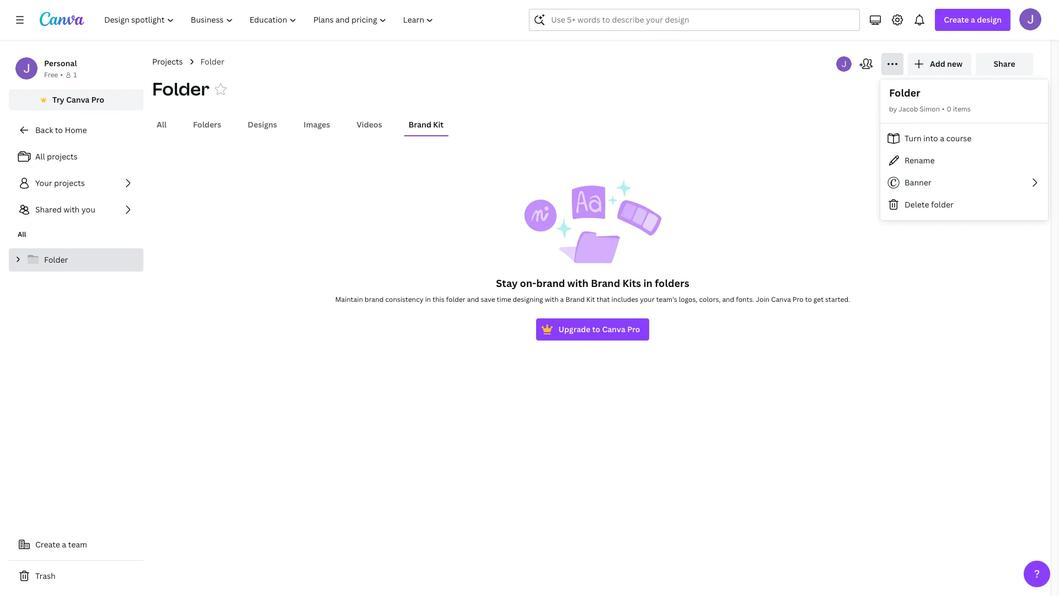 Task type: locate. For each thing, give the bounding box(es) containing it.
folder
[[932, 199, 954, 210], [446, 295, 466, 304]]

top level navigation element
[[97, 9, 443, 31]]

1 vertical spatial create
[[35, 539, 60, 550]]

1 horizontal spatial folder
[[932, 199, 954, 210]]

1 horizontal spatial with
[[545, 295, 559, 304]]

folder right this
[[446, 295, 466, 304]]

and
[[467, 295, 479, 304], [723, 295, 735, 304]]

and left fonts.
[[723, 295, 735, 304]]

None search field
[[529, 9, 861, 31]]

back to home link
[[9, 119, 143, 141]]

0 horizontal spatial with
[[64, 204, 80, 215]]

brand up designing
[[537, 276, 565, 290]]

designs
[[248, 119, 277, 130]]

create inside button
[[35, 539, 60, 550]]

brand
[[409, 119, 432, 130], [591, 276, 621, 290], [566, 295, 585, 304]]

folder link up folder "button"
[[201, 56, 224, 68]]

in
[[644, 276, 653, 290], [425, 295, 431, 304]]

1 horizontal spatial create
[[944, 14, 970, 25]]

upgrade
[[559, 324, 591, 334]]

add
[[930, 59, 946, 69]]

course
[[947, 133, 972, 143]]

folder link
[[201, 56, 224, 68], [9, 248, 143, 272]]

all
[[157, 119, 167, 130], [35, 151, 45, 162], [18, 230, 26, 239]]

brand kit
[[409, 119, 444, 130]]

to inside button
[[593, 324, 601, 334]]

0 vertical spatial folder
[[932, 199, 954, 210]]

includes
[[612, 295, 639, 304]]

trash link
[[9, 565, 143, 587]]

0 horizontal spatial pro
[[91, 94, 104, 105]]

canva right join
[[772, 295, 791, 304]]

1 horizontal spatial all
[[35, 151, 45, 162]]

all projects
[[35, 151, 78, 162]]

turn
[[905, 133, 922, 143]]

1 vertical spatial with
[[568, 276, 589, 290]]

kit inside stay on-brand with brand kits in folders maintain brand consistency in this folder and save time designing with a brand kit that includes your team's logos, colors, and fonts. join canva pro to get started.
[[587, 295, 595, 304]]

consistency
[[385, 295, 424, 304]]

0 vertical spatial brand
[[537, 276, 565, 290]]

1 horizontal spatial and
[[723, 295, 735, 304]]

with inside list
[[64, 204, 80, 215]]

2 vertical spatial with
[[545, 295, 559, 304]]

a left team
[[62, 539, 66, 550]]

0 vertical spatial kit
[[433, 119, 444, 130]]

stay on-brand with brand kits in folders maintain brand consistency in this folder and save time designing with a brand kit that includes your team's logos, colors, and fonts. join canva pro to get started.
[[335, 276, 851, 304]]

try canva pro
[[52, 94, 104, 105]]

kit
[[433, 119, 444, 130], [587, 295, 595, 304]]

1 vertical spatial pro
[[793, 295, 804, 304]]

folders
[[193, 119, 221, 130]]

add new button
[[908, 53, 972, 75]]

0 horizontal spatial brand
[[409, 119, 432, 130]]

pro up back to home "link"
[[91, 94, 104, 105]]

create
[[944, 14, 970, 25], [35, 539, 60, 550]]

with left you
[[64, 204, 80, 215]]

0 horizontal spatial brand
[[365, 295, 384, 304]]

1 horizontal spatial folder link
[[201, 56, 224, 68]]

0 items
[[947, 104, 971, 114]]

to
[[55, 125, 63, 135], [806, 295, 812, 304], [593, 324, 601, 334]]

on-
[[520, 276, 537, 290]]

2 horizontal spatial pro
[[793, 295, 804, 304]]

to left get
[[806, 295, 812, 304]]

to inside "link"
[[55, 125, 63, 135]]

0 horizontal spatial folder
[[446, 295, 466, 304]]

jacob
[[899, 104, 919, 114]]

create inside dropdown button
[[944, 14, 970, 25]]

projects
[[152, 56, 183, 67]]

1 vertical spatial folder link
[[9, 248, 143, 272]]

a left design on the right of the page
[[971, 14, 976, 25]]

folders button
[[189, 114, 226, 135]]

and left save
[[467, 295, 479, 304]]

2 vertical spatial pro
[[628, 324, 641, 334]]

create for create a design
[[944, 14, 970, 25]]

pro down includes
[[628, 324, 641, 334]]

upgrade to canva pro
[[559, 324, 641, 334]]

colors,
[[699, 295, 721, 304]]

2 horizontal spatial all
[[157, 119, 167, 130]]

1 vertical spatial kit
[[587, 295, 595, 304]]

rename button
[[881, 150, 1049, 172]]

jacob simon image
[[1020, 8, 1042, 30]]

1 vertical spatial all
[[35, 151, 45, 162]]

1 vertical spatial to
[[806, 295, 812, 304]]

projects for all projects
[[47, 151, 78, 162]]

1 horizontal spatial canva
[[602, 324, 626, 334]]

canva right try
[[66, 94, 90, 105]]

1 horizontal spatial to
[[593, 324, 601, 334]]

1 horizontal spatial kit
[[587, 295, 595, 304]]

0 vertical spatial canva
[[66, 94, 90, 105]]

0 vertical spatial all
[[157, 119, 167, 130]]

in left this
[[425, 295, 431, 304]]

a up upgrade
[[560, 295, 564, 304]]

pro
[[91, 94, 104, 105], [793, 295, 804, 304], [628, 324, 641, 334]]

upgrade to canva pro button
[[537, 318, 649, 341]]

1 vertical spatial folder
[[446, 295, 466, 304]]

0 vertical spatial create
[[944, 14, 970, 25]]

brand right maintain on the left
[[365, 295, 384, 304]]

projects right your
[[54, 178, 85, 188]]

your
[[640, 295, 655, 304]]

projects
[[47, 151, 78, 162], [54, 178, 85, 188]]

your
[[35, 178, 52, 188]]

0 horizontal spatial kit
[[433, 119, 444, 130]]

1 horizontal spatial brand
[[566, 295, 585, 304]]

in right kits
[[644, 276, 653, 290]]

a right into
[[941, 133, 945, 143]]

0 horizontal spatial folder link
[[9, 248, 143, 272]]

Search search field
[[552, 9, 839, 30]]

2 horizontal spatial with
[[568, 276, 589, 290]]

2 vertical spatial to
[[593, 324, 601, 334]]

to inside stay on-brand with brand kits in folders maintain brand consistency in this folder and save time designing with a brand kit that includes your team's logos, colors, and fonts. join canva pro to get started.
[[806, 295, 812, 304]]

1 vertical spatial projects
[[54, 178, 85, 188]]

all inside list
[[35, 151, 45, 162]]

with right designing
[[545, 295, 559, 304]]

create left design on the right of the page
[[944, 14, 970, 25]]

0 horizontal spatial all
[[18, 230, 26, 239]]

0 vertical spatial brand
[[409, 119, 432, 130]]

0 vertical spatial in
[[644, 276, 653, 290]]

canva
[[66, 94, 90, 105], [772, 295, 791, 304], [602, 324, 626, 334]]

create for create a team
[[35, 539, 60, 550]]

0 horizontal spatial to
[[55, 125, 63, 135]]

to right back
[[55, 125, 63, 135]]

0 vertical spatial with
[[64, 204, 80, 215]]

2 horizontal spatial canva
[[772, 295, 791, 304]]

0 horizontal spatial create
[[35, 539, 60, 550]]

a inside dropdown button
[[971, 14, 976, 25]]

free •
[[44, 70, 63, 79]]

list
[[9, 146, 143, 221]]

designing
[[513, 295, 543, 304]]

folder
[[201, 56, 224, 67], [152, 77, 209, 100], [890, 86, 921, 99], [44, 254, 68, 265]]

to right upgrade
[[593, 324, 601, 334]]

1 vertical spatial brand
[[591, 276, 621, 290]]

create left team
[[35, 539, 60, 550]]

brand up that
[[591, 276, 621, 290]]

0 horizontal spatial in
[[425, 295, 431, 304]]

folder inside stay on-brand with brand kits in folders maintain brand consistency in this folder and save time designing with a brand kit that includes your team's logos, colors, and fonts. join canva pro to get started.
[[446, 295, 466, 304]]

this
[[433, 295, 445, 304]]

0 vertical spatial projects
[[47, 151, 78, 162]]

time
[[497, 295, 511, 304]]

projects down back to home
[[47, 151, 78, 162]]

logos,
[[679, 295, 698, 304]]

0 vertical spatial pro
[[91, 94, 104, 105]]

folder right delete
[[932, 199, 954, 210]]

brand left that
[[566, 295, 585, 304]]

2 vertical spatial all
[[18, 230, 26, 239]]

1 vertical spatial brand
[[365, 295, 384, 304]]

brand right "videos"
[[409, 119, 432, 130]]

brand kit button
[[404, 114, 448, 135]]

1 horizontal spatial pro
[[628, 324, 641, 334]]

stay
[[496, 276, 518, 290]]

a
[[971, 14, 976, 25], [941, 133, 945, 143], [560, 295, 564, 304], [62, 539, 66, 550]]

1 and from the left
[[467, 295, 479, 304]]

0 horizontal spatial and
[[467, 295, 479, 304]]

1 vertical spatial in
[[425, 295, 431, 304]]

folder link down shared with you link
[[9, 248, 143, 272]]

pro left get
[[793, 295, 804, 304]]

canva down that
[[602, 324, 626, 334]]

banner
[[905, 177, 932, 188]]

to for back to home
[[55, 125, 63, 135]]

1 vertical spatial canva
[[772, 295, 791, 304]]

2 horizontal spatial to
[[806, 295, 812, 304]]

folders
[[655, 276, 690, 290]]

0 vertical spatial to
[[55, 125, 63, 135]]

all inside "button"
[[157, 119, 167, 130]]

0
[[947, 104, 952, 114]]

with up upgrade
[[568, 276, 589, 290]]

with
[[64, 204, 80, 215], [568, 276, 589, 290], [545, 295, 559, 304]]

you
[[82, 204, 95, 215]]

to for upgrade to canva pro
[[593, 324, 601, 334]]

try
[[52, 94, 64, 105]]



Task type: describe. For each thing, give the bounding box(es) containing it.
shared
[[35, 204, 62, 215]]

back
[[35, 125, 53, 135]]

by
[[890, 104, 898, 114]]

2 and from the left
[[723, 295, 735, 304]]

create a team button
[[9, 534, 143, 556]]

folder button
[[152, 77, 209, 101]]

2 horizontal spatial brand
[[591, 276, 621, 290]]

maintain
[[335, 295, 363, 304]]

all projects link
[[9, 146, 143, 168]]

back to home
[[35, 125, 87, 135]]

create a team
[[35, 539, 87, 550]]

turn into a course
[[905, 133, 972, 143]]

free
[[44, 70, 58, 79]]

folder down shared
[[44, 254, 68, 265]]

pro inside try canva pro button
[[91, 94, 104, 105]]

design
[[978, 14, 1002, 25]]

fonts.
[[736, 295, 755, 304]]

get
[[814, 295, 824, 304]]

share button
[[976, 53, 1034, 75]]

that
[[597, 295, 610, 304]]

2 vertical spatial brand
[[566, 295, 585, 304]]

1 horizontal spatial brand
[[537, 276, 565, 290]]

your projects
[[35, 178, 85, 188]]

1
[[73, 70, 77, 79]]

add new
[[930, 59, 963, 69]]

your projects link
[[9, 172, 143, 194]]

all button
[[152, 114, 171, 135]]

folder up folder "button"
[[201, 56, 224, 67]]

1 horizontal spatial in
[[644, 276, 653, 290]]

videos
[[357, 119, 382, 130]]

•
[[60, 70, 63, 79]]

simon
[[920, 104, 940, 114]]

list containing all projects
[[9, 146, 143, 221]]

create a design button
[[936, 9, 1011, 31]]

projects link
[[152, 56, 183, 68]]

items
[[954, 104, 971, 114]]

started.
[[826, 295, 851, 304]]

home
[[65, 125, 87, 135]]

trash
[[35, 571, 56, 581]]

rename
[[905, 155, 935, 165]]

kits
[[623, 276, 641, 290]]

designs button
[[243, 114, 282, 135]]

turn into a course button
[[881, 127, 1049, 150]]

a inside stay on-brand with brand kits in folders maintain brand consistency in this folder and save time designing with a brand kit that includes your team's logos, colors, and fonts. join canva pro to get started.
[[560, 295, 564, 304]]

folder inside button
[[932, 199, 954, 210]]

folder up jacob
[[890, 86, 921, 99]]

images button
[[299, 114, 335, 135]]

save
[[481, 295, 495, 304]]

create a design
[[944, 14, 1002, 25]]

try canva pro button
[[9, 89, 143, 110]]

kit inside button
[[433, 119, 444, 130]]

delete
[[905, 199, 930, 210]]

join
[[756, 295, 770, 304]]

banner button
[[881, 172, 1049, 194]]

into
[[924, 133, 939, 143]]

0 vertical spatial folder link
[[201, 56, 224, 68]]

a inside button
[[62, 539, 66, 550]]

all for all "button"
[[157, 119, 167, 130]]

canva inside stay on-brand with brand kits in folders maintain brand consistency in this folder and save time designing with a brand kit that includes your team's logos, colors, and fonts. join canva pro to get started.
[[772, 295, 791, 304]]

personal
[[44, 58, 77, 68]]

folder down projects link
[[152, 77, 209, 100]]

projects for your projects
[[54, 178, 85, 188]]

a inside "button"
[[941, 133, 945, 143]]

pro inside stay on-brand with brand kits in folders maintain brand consistency in this folder and save time designing with a brand kit that includes your team's logos, colors, and fonts. join canva pro to get started.
[[793, 295, 804, 304]]

shared with you link
[[9, 199, 143, 221]]

by jacob simon
[[890, 104, 940, 114]]

images
[[304, 119, 330, 130]]

delete folder button
[[881, 194, 1049, 216]]

share
[[994, 59, 1016, 69]]

shared with you
[[35, 204, 95, 215]]

delete folder
[[905, 199, 954, 210]]

team
[[68, 539, 87, 550]]

pro inside upgrade to canva pro button
[[628, 324, 641, 334]]

0 horizontal spatial canva
[[66, 94, 90, 105]]

all for all projects
[[35, 151, 45, 162]]

2 vertical spatial canva
[[602, 324, 626, 334]]

videos button
[[352, 114, 387, 135]]

brand inside brand kit button
[[409, 119, 432, 130]]

team's
[[657, 295, 678, 304]]

new
[[948, 59, 963, 69]]



Task type: vqa. For each thing, say whether or not it's contained in the screenshot.
Make
no



